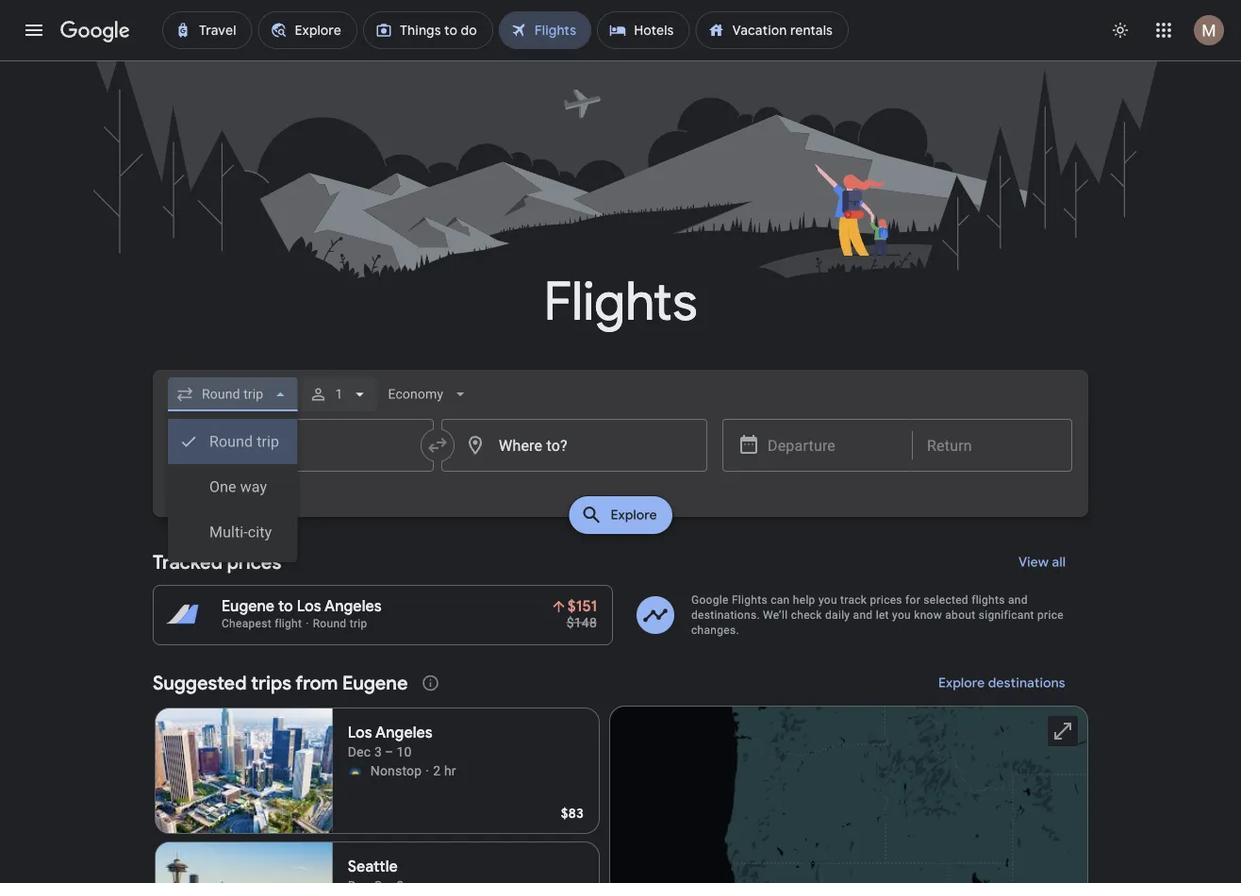 Task type: locate. For each thing, give the bounding box(es) containing it.
angeles
[[325, 597, 382, 616], [376, 723, 433, 742]]

help
[[793, 593, 816, 607]]

daily
[[826, 609, 850, 622]]

explore for explore
[[611, 507, 657, 524]]

los up dec
[[348, 723, 372, 742]]

Departure text field
[[768, 420, 898, 471]]

1 horizontal spatial flights
[[732, 593, 768, 607]]

check
[[791, 609, 822, 622]]

know
[[914, 609, 942, 622]]

151 US dollars text field
[[568, 597, 597, 616]]

let
[[876, 609, 889, 622]]

0 horizontal spatial flights
[[544, 268, 698, 335]]

0 vertical spatial you
[[819, 593, 838, 607]]

explore up the tracked prices region
[[611, 507, 657, 524]]

None field
[[168, 377, 297, 411], [381, 377, 477, 411], [168, 377, 297, 411], [381, 377, 477, 411]]

1 vertical spatial eugene
[[342, 671, 408, 695]]

83 US dollars text field
[[561, 805, 584, 822]]

eugene
[[222, 597, 275, 616], [342, 671, 408, 695]]

eugene up cheapest
[[222, 597, 275, 616]]

1 horizontal spatial and
[[1008, 593, 1028, 607]]

allegiant image
[[348, 763, 363, 778]]

explore left destinations
[[939, 675, 985, 692]]

1 horizontal spatial eugene
[[342, 671, 408, 695]]

 image
[[426, 761, 429, 780]]

from
[[296, 671, 338, 695]]

explore inside explore destinations button
[[939, 675, 985, 692]]

and down track at the bottom of page
[[853, 609, 873, 622]]

and up significant
[[1008, 593, 1028, 607]]

select your ticket type. list box
[[168, 411, 297, 562]]

for
[[906, 593, 921, 607]]

los inside los angeles dec 3 – 10
[[348, 723, 372, 742]]

trip
[[350, 617, 367, 630]]

you up daily at right bottom
[[819, 593, 838, 607]]

0 vertical spatial explore
[[611, 507, 657, 524]]

0 vertical spatial angeles
[[325, 597, 382, 616]]

none text field inside flight search field
[[168, 419, 434, 472]]

$151
[[568, 597, 597, 616]]

prices
[[227, 550, 281, 574], [870, 593, 903, 607]]

1 horizontal spatial prices
[[870, 593, 903, 607]]

1 vertical spatial and
[[853, 609, 873, 622]]

1 vertical spatial prices
[[870, 593, 903, 607]]

prices up "to"
[[227, 550, 281, 574]]

main menu image
[[23, 19, 45, 42]]

about
[[946, 609, 976, 622]]

suggested
[[153, 671, 247, 695]]

round
[[313, 617, 347, 630]]

option
[[168, 419, 297, 464], [168, 464, 297, 509], [168, 509, 297, 555]]

0 horizontal spatial prices
[[227, 550, 281, 574]]

eugene right from at the left bottom of page
[[342, 671, 408, 695]]

and
[[1008, 593, 1028, 607], [853, 609, 873, 622]]

angeles up 3 – 10
[[376, 723, 433, 742]]

0 horizontal spatial you
[[819, 593, 838, 607]]

0 vertical spatial and
[[1008, 593, 1028, 607]]

cheapest
[[222, 617, 272, 630]]

can
[[771, 593, 790, 607]]

tracked prices region
[[153, 540, 1089, 645]]

angeles inside the tracked prices region
[[325, 597, 382, 616]]

2 hr
[[433, 763, 456, 778]]

view
[[1019, 554, 1049, 571]]

flights
[[972, 593, 1005, 607]]

1 vertical spatial explore
[[939, 675, 985, 692]]

angeles up 'trip'
[[325, 597, 382, 616]]

3 option from the top
[[168, 509, 297, 555]]

1 vertical spatial los
[[348, 723, 372, 742]]

0 vertical spatial los
[[297, 597, 321, 616]]

explore inside explore button
[[611, 507, 657, 524]]

0 vertical spatial eugene
[[222, 597, 275, 616]]

0 horizontal spatial los
[[297, 597, 321, 616]]

Return text field
[[927, 420, 1058, 471]]

$148
[[567, 615, 597, 630]]

1 horizontal spatial you
[[892, 609, 911, 622]]

round trip
[[313, 617, 367, 630]]

we'll
[[763, 609, 788, 622]]

prices up let
[[870, 593, 903, 607]]

los
[[297, 597, 321, 616], [348, 723, 372, 742]]

you
[[819, 593, 838, 607], [892, 609, 911, 622]]

1 vertical spatial flights
[[732, 593, 768, 607]]

hr
[[444, 763, 456, 778]]

0 horizontal spatial eugene
[[222, 597, 275, 616]]

1 vertical spatial angeles
[[376, 723, 433, 742]]

google flights can help you track prices for selected flights and destinations. we'll check daily and let you know about significant price changes.
[[692, 593, 1064, 637]]

flights
[[544, 268, 698, 335], [732, 593, 768, 607]]

Where to? text field
[[442, 419, 708, 472]]

you down for
[[892, 609, 911, 622]]

1 horizontal spatial los
[[348, 723, 372, 742]]

explore
[[611, 507, 657, 524], [939, 675, 985, 692]]

1 horizontal spatial explore
[[939, 675, 985, 692]]

explore for explore destinations
[[939, 675, 985, 692]]

los right "to"
[[297, 597, 321, 616]]

None text field
[[168, 419, 434, 472]]

0 vertical spatial flights
[[544, 268, 698, 335]]

0 horizontal spatial explore
[[611, 507, 657, 524]]



Task type: vqa. For each thing, say whether or not it's contained in the screenshot.
second Ticket changes for a fee from right
no



Task type: describe. For each thing, give the bounding box(es) containing it.
prices inside the google flights can help you track prices for selected flights and destinations. we'll check daily and let you know about significant price changes.
[[870, 593, 903, 607]]

nonstop
[[370, 763, 422, 778]]

1
[[335, 386, 343, 402]]

flight
[[275, 617, 302, 630]]

significant
[[979, 609, 1035, 622]]

cheapest flight
[[222, 617, 302, 630]]

tracked
[[153, 550, 223, 574]]

view all
[[1019, 554, 1066, 571]]

$83
[[561, 805, 584, 822]]

0 vertical spatial prices
[[227, 550, 281, 574]]

seattle
[[348, 857, 398, 876]]

1 option from the top
[[168, 419, 297, 464]]

2
[[433, 763, 441, 778]]

los inside the tracked prices region
[[297, 597, 321, 616]]

explore destinations
[[939, 675, 1066, 692]]

change appearance image
[[1098, 8, 1143, 53]]

eugene inside suggested trips from eugene region
[[342, 671, 408, 695]]

changes.
[[692, 624, 740, 637]]

0 horizontal spatial and
[[853, 609, 873, 622]]

eugene to los angeles
[[222, 597, 382, 616]]

los angeles dec 3 – 10
[[348, 723, 433, 759]]

trips
[[251, 671, 291, 695]]

seattle button
[[155, 842, 600, 883]]

suggested trips from eugene
[[153, 671, 408, 695]]

tracked prices
[[153, 550, 281, 574]]

google
[[692, 593, 729, 607]]

suggested trips from eugene region
[[153, 660, 1089, 883]]

2 option from the top
[[168, 464, 297, 509]]

flights inside the google flights can help you track prices for selected flights and destinations. we'll check daily and let you know about significant price changes.
[[732, 593, 768, 607]]

explore destinations button
[[916, 660, 1089, 706]]

angeles inside los angeles dec 3 – 10
[[376, 723, 433, 742]]

dec
[[348, 744, 371, 759]]

selected
[[924, 593, 969, 607]]

destinations.
[[692, 609, 760, 622]]

to
[[278, 597, 293, 616]]

148 US dollars text field
[[567, 615, 597, 630]]

1 vertical spatial you
[[892, 609, 911, 622]]

price
[[1038, 609, 1064, 622]]

Flight search field
[[138, 370, 1104, 562]]

all
[[1052, 554, 1066, 571]]

destinations
[[989, 675, 1066, 692]]

3 – 10
[[374, 744, 412, 759]]

explore button
[[569, 496, 672, 534]]

track
[[841, 593, 867, 607]]

eugene inside the tracked prices region
[[222, 597, 275, 616]]

1 button
[[301, 372, 377, 417]]



